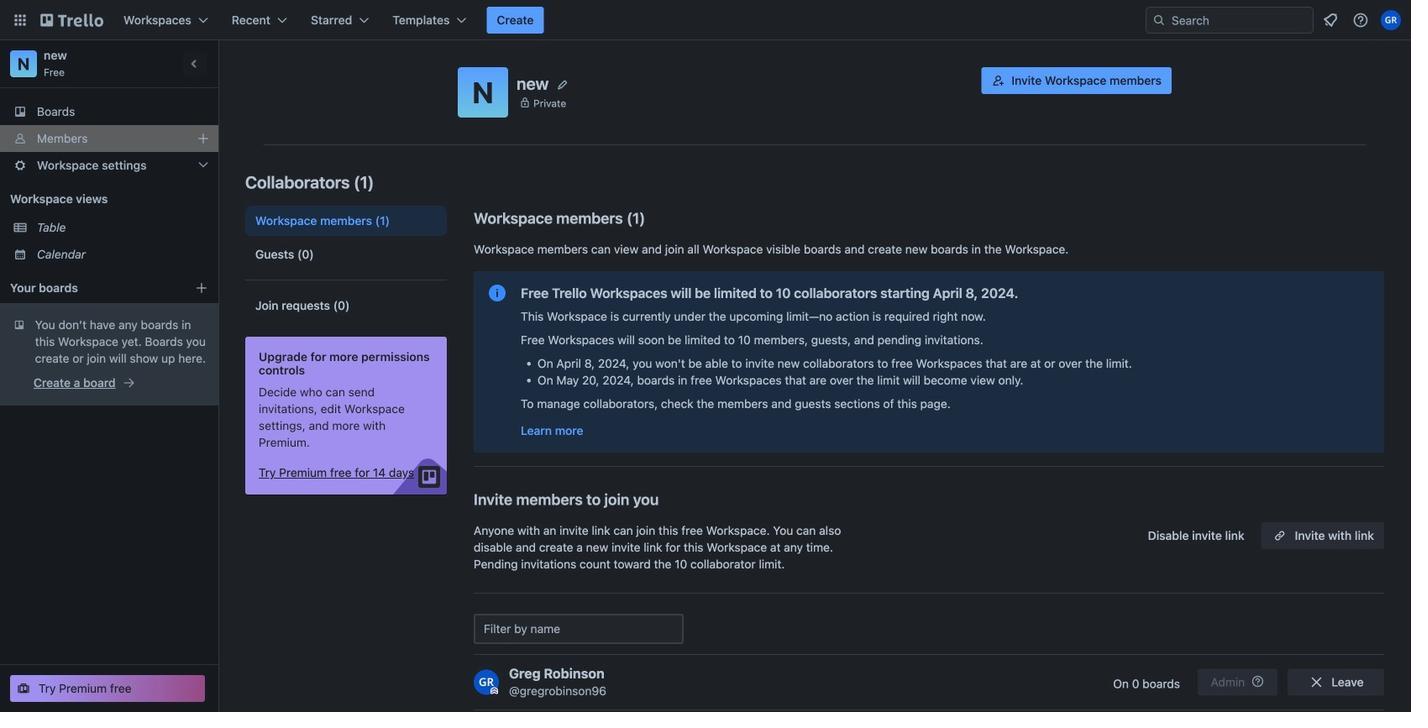 Task type: describe. For each thing, give the bounding box(es) containing it.
0 notifications image
[[1321, 10, 1341, 30]]

Filter by name text field
[[474, 614, 684, 644]]

back to home image
[[40, 7, 103, 34]]

primary element
[[0, 0, 1411, 40]]

workspace navigation collapse icon image
[[183, 52, 207, 76]]

add board image
[[195, 281, 208, 295]]

open information menu image
[[1352, 12, 1369, 29]]

Search field
[[1166, 8, 1313, 32]]



Task type: vqa. For each thing, say whether or not it's contained in the screenshot.
LEFT BRACKET element
no



Task type: locate. For each thing, give the bounding box(es) containing it.
this member is an admin of this workspace. image
[[491, 688, 498, 695]]

greg robinson (gregrobinson96) image
[[1381, 10, 1401, 30], [474, 670, 499, 695]]

1 vertical spatial greg robinson (gregrobinson96) image
[[474, 670, 499, 695]]

1 horizontal spatial greg robinson (gregrobinson96) image
[[1381, 10, 1401, 30]]

0 horizontal spatial greg robinson (gregrobinson96) image
[[474, 670, 499, 695]]

0 vertical spatial greg robinson (gregrobinson96) image
[[1381, 10, 1401, 30]]

your boards with 0 items element
[[10, 278, 186, 298]]

search image
[[1153, 13, 1166, 27]]



